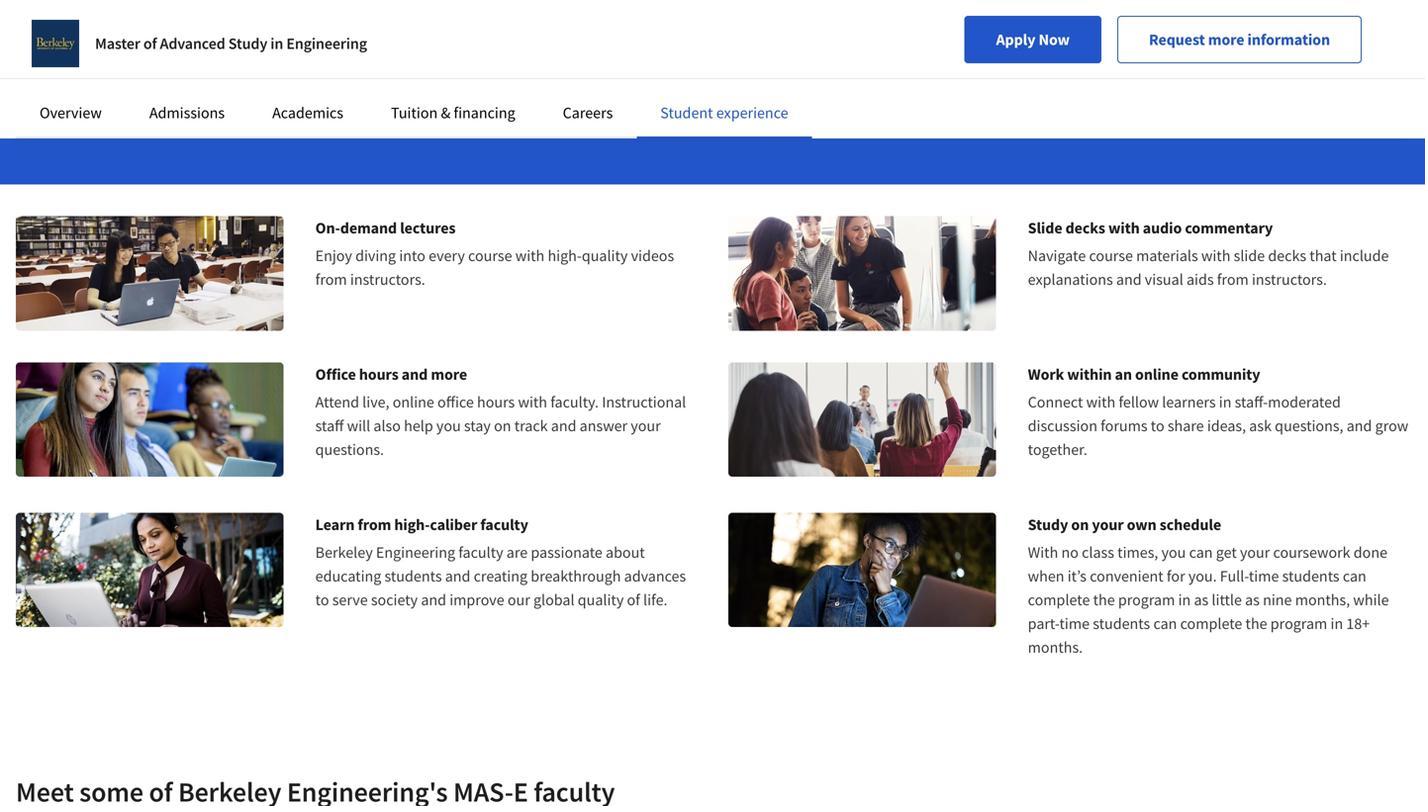 Task type: locate. For each thing, give the bounding box(es) containing it.
can
[[1189, 543, 1213, 562], [1343, 566, 1366, 586], [1153, 614, 1177, 634]]

high- inside on-demand lectures enjoy diving into every course with high-quality videos from instructors.
[[548, 246, 582, 266]]

1 vertical spatial online
[[393, 392, 434, 412]]

2 horizontal spatial can
[[1343, 566, 1366, 586]]

engineering
[[286, 34, 367, 53], [376, 543, 455, 562]]

slide
[[1028, 218, 1062, 238]]

1 vertical spatial engineering
[[376, 543, 455, 562]]

the down convenient
[[1093, 590, 1115, 610]]

instructors. down that
[[1252, 270, 1327, 289]]

and
[[1116, 270, 1142, 289], [402, 364, 428, 384], [551, 416, 576, 436], [1347, 416, 1372, 436], [445, 566, 471, 586], [421, 590, 446, 610]]

in up ideas,
[[1219, 392, 1232, 412]]

1 vertical spatial the
[[1245, 614, 1267, 634]]

1 vertical spatial decks
[[1268, 246, 1306, 266]]

0 horizontal spatial of
[[143, 34, 157, 53]]

and left the "visual"
[[1116, 270, 1142, 289]]

and left grow
[[1347, 416, 1372, 436]]

0 horizontal spatial students
[[384, 566, 442, 586]]

1 vertical spatial to
[[315, 590, 329, 610]]

1 vertical spatial on
[[1071, 515, 1089, 535]]

1 horizontal spatial course
[[1089, 246, 1133, 266]]

hours up 'live,'
[[359, 364, 399, 384]]

0 vertical spatial can
[[1189, 543, 1213, 562]]

1 vertical spatial more
[[431, 364, 467, 384]]

to
[[1151, 416, 1164, 436], [315, 590, 329, 610]]

1 horizontal spatial instructors.
[[1252, 270, 1327, 289]]

0 vertical spatial time
[[1249, 566, 1279, 586]]

from down slide
[[1217, 270, 1249, 289]]

office
[[437, 392, 474, 412]]

online up fellow
[[1135, 364, 1179, 384]]

on up no on the right bottom of the page
[[1071, 515, 1089, 535]]

include
[[1340, 246, 1389, 266]]

2 horizontal spatial from
[[1217, 270, 1249, 289]]

from inside on-demand lectures enjoy diving into every course with high-quality videos from instructors.
[[315, 270, 347, 289]]

0 vertical spatial the
[[1093, 590, 1115, 610]]

course
[[468, 246, 512, 266], [1089, 246, 1133, 266]]

work within an online community connect with fellow learners in staff-moderated discussion forums to share ideas, ask questions, and grow together.
[[1028, 364, 1408, 459]]

ideas,
[[1207, 416, 1246, 436]]

our
[[508, 590, 530, 610]]

1 horizontal spatial of
[[627, 590, 640, 610]]

embedded module image image
[[797, 0, 1301, 137]]

also
[[373, 416, 401, 436]]

0 horizontal spatial the
[[1093, 590, 1115, 610]]

1 horizontal spatial study
[[1028, 515, 1068, 535]]

1 horizontal spatial you
[[1161, 543, 1186, 562]]

1 horizontal spatial students
[[1093, 614, 1150, 634]]

1 horizontal spatial on
[[1071, 515, 1089, 535]]

decks up navigate
[[1065, 218, 1105, 238]]

program
[[1118, 590, 1175, 610], [1270, 614, 1327, 634]]

2 course from the left
[[1089, 246, 1133, 266]]

careers link
[[563, 103, 613, 123]]

berkeley
[[315, 543, 373, 562]]

that
[[1310, 246, 1337, 266]]

course up explanations
[[1089, 246, 1133, 266]]

0 horizontal spatial your
[[631, 416, 661, 436]]

0 vertical spatial quality
[[582, 246, 628, 266]]

program down nine
[[1270, 614, 1327, 634]]

staff-
[[1235, 392, 1268, 412]]

your up class on the right bottom
[[1092, 515, 1124, 535]]

0 horizontal spatial to
[[315, 590, 329, 610]]

instructors. inside on-demand lectures enjoy diving into every course with high-quality videos from instructors.
[[350, 270, 425, 289]]

1 vertical spatial your
[[1092, 515, 1124, 535]]

can down done
[[1343, 566, 1366, 586]]

to left serve at the bottom left of the page
[[315, 590, 329, 610]]

and up improve
[[445, 566, 471, 586]]

1 vertical spatial can
[[1343, 566, 1366, 586]]

your right get
[[1240, 543, 1270, 562]]

you down office
[[436, 416, 461, 436]]

1 vertical spatial program
[[1270, 614, 1327, 634]]

within
[[1067, 364, 1112, 384]]

can up you.
[[1189, 543, 1213, 562]]

from inside slide decks with audio commentary navigate course materials with slide decks that include explanations and visual aids from instructors.
[[1217, 270, 1249, 289]]

0 horizontal spatial time
[[1059, 614, 1090, 634]]

0 vertical spatial to
[[1151, 416, 1164, 436]]

tuition & financing
[[391, 103, 515, 123]]

0 horizontal spatial high-
[[394, 515, 430, 535]]

no
[[1061, 543, 1079, 562]]

2 horizontal spatial your
[[1240, 543, 1270, 562]]

faculty up creating on the left bottom
[[458, 543, 503, 562]]

study
[[228, 34, 267, 53], [1028, 515, 1068, 535]]

admissions link
[[149, 103, 225, 123]]

explanations
[[1028, 270, 1113, 289]]

learn
[[315, 515, 355, 535]]

discussion
[[1028, 416, 1097, 436]]

in left 18+
[[1331, 614, 1343, 634]]

instructors.
[[350, 270, 425, 289], [1252, 270, 1327, 289]]

1 course from the left
[[468, 246, 512, 266]]

0 vertical spatial hours
[[359, 364, 399, 384]]

students down coursework
[[1282, 566, 1340, 586]]

1 horizontal spatial time
[[1249, 566, 1279, 586]]

faculty
[[480, 515, 528, 535], [458, 543, 503, 562]]

and inside work within an online community connect with fellow learners in staff-moderated discussion forums to share ideas, ask questions, and grow together.
[[1347, 416, 1372, 436]]

0 vertical spatial high-
[[548, 246, 582, 266]]

slide
[[1234, 246, 1265, 266]]

overview
[[40, 103, 102, 123]]

0 horizontal spatial online
[[393, 392, 434, 412]]

with up the track
[[518, 392, 547, 412]]

in inside work within an online community connect with fellow learners in staff-moderated discussion forums to share ideas, ask questions, and grow together.
[[1219, 392, 1232, 412]]

of left life.
[[627, 590, 640, 610]]

0 horizontal spatial hours
[[359, 364, 399, 384]]

as down you.
[[1194, 590, 1209, 610]]

course inside on-demand lectures enjoy diving into every course with high-quality videos from instructors.
[[468, 246, 512, 266]]

0 vertical spatial complete
[[1028, 590, 1090, 610]]

videos
[[631, 246, 674, 266]]

1 horizontal spatial engineering
[[376, 543, 455, 562]]

2 instructors. from the left
[[1252, 270, 1327, 289]]

learners
[[1162, 392, 1216, 412]]

navigate
[[1028, 246, 1086, 266]]

with left audio
[[1108, 218, 1140, 238]]

students
[[384, 566, 442, 586], [1282, 566, 1340, 586], [1093, 614, 1150, 634]]

you.
[[1188, 566, 1217, 586]]

times,
[[1117, 543, 1158, 562]]

while
[[1353, 590, 1389, 610]]

1 instructors. from the left
[[350, 270, 425, 289]]

experience
[[716, 103, 788, 123]]

0 horizontal spatial decks
[[1065, 218, 1105, 238]]

request more information button
[[1117, 16, 1362, 63]]

0 horizontal spatial instructors.
[[350, 270, 425, 289]]

engineering down caliber
[[376, 543, 455, 562]]

online up help
[[393, 392, 434, 412]]

high- right learn
[[394, 515, 430, 535]]

and inside slide decks with audio commentary navigate course materials with slide decks that include explanations and visual aids from instructors.
[[1116, 270, 1142, 289]]

stay
[[464, 416, 491, 436]]

0 horizontal spatial study
[[228, 34, 267, 53]]

quality down breakthrough
[[578, 590, 624, 610]]

slide decks with audio commentary navigate course materials with slide decks that include explanations and visual aids from instructors.
[[1028, 218, 1389, 289]]

to left share
[[1151, 416, 1164, 436]]

1 horizontal spatial complete
[[1180, 614, 1242, 634]]

0 vertical spatial on
[[494, 416, 511, 436]]

0 vertical spatial decks
[[1065, 218, 1105, 238]]

fellow
[[1119, 392, 1159, 412]]

students down convenient
[[1093, 614, 1150, 634]]

online
[[1135, 364, 1179, 384], [393, 392, 434, 412]]

1 horizontal spatial from
[[358, 515, 391, 535]]

1 horizontal spatial your
[[1092, 515, 1124, 535]]

instructional
[[602, 392, 686, 412]]

the down nine
[[1245, 614, 1267, 634]]

track
[[514, 416, 548, 436]]

you
[[436, 416, 461, 436], [1161, 543, 1186, 562]]

1 horizontal spatial high-
[[548, 246, 582, 266]]

lectures
[[400, 218, 456, 238]]

1 vertical spatial high-
[[394, 515, 430, 535]]

1 vertical spatial complete
[[1180, 614, 1242, 634]]

info
[[75, 31, 102, 50]]

1 vertical spatial hours
[[477, 392, 515, 412]]

student
[[660, 103, 713, 123]]

faculty up are
[[480, 515, 528, 535]]

0 vertical spatial you
[[436, 416, 461, 436]]

from down enjoy
[[315, 270, 347, 289]]

1 vertical spatial quality
[[578, 590, 624, 610]]

you up the for
[[1161, 543, 1186, 562]]

instructors. inside slide decks with audio commentary navigate course materials with slide decks that include explanations and visual aids from instructors.
[[1252, 270, 1327, 289]]

enjoy
[[315, 246, 352, 266]]

1 horizontal spatial more
[[1208, 30, 1244, 49]]

time up nine
[[1249, 566, 1279, 586]]

2 vertical spatial can
[[1153, 614, 1177, 634]]

months.
[[1028, 638, 1083, 657]]

quality left videos
[[582, 246, 628, 266]]

0 vertical spatial engineering
[[286, 34, 367, 53]]

1 vertical spatial study
[[1028, 515, 1068, 535]]

of
[[143, 34, 157, 53], [627, 590, 640, 610]]

0 vertical spatial online
[[1135, 364, 1179, 384]]

high- inside learn from high-caliber faculty berkeley engineering faculty are passionate about educating students and creating breakthrough advances to serve society and improve our global quality of life.
[[394, 515, 430, 535]]

it's
[[1068, 566, 1087, 586]]

decks left that
[[1268, 246, 1306, 266]]

advances
[[624, 566, 686, 586]]

1 vertical spatial you
[[1161, 543, 1186, 562]]

quality
[[582, 246, 628, 266], [578, 590, 624, 610]]

from right learn
[[358, 515, 391, 535]]

caliber
[[430, 515, 477, 535]]

ask
[[1249, 416, 1272, 436]]

more inside button
[[1208, 30, 1244, 49]]

aids
[[1187, 270, 1214, 289]]

more left "information"
[[1208, 30, 1244, 49]]

course right every
[[468, 246, 512, 266]]

study on your own schedule with no class times, you can get your coursework done when it's convenient for you. full-time students can complete the program in as little as nine months, while part-time students can complete the program in 18+ months.
[[1028, 515, 1389, 657]]

on right stay
[[494, 416, 511, 436]]

questions.
[[315, 440, 384, 459]]

0 horizontal spatial request
[[16, 31, 72, 50]]

more up office
[[431, 364, 467, 384]]

study up with
[[1028, 515, 1068, 535]]

1 horizontal spatial as
[[1245, 590, 1260, 610]]

study right advanced
[[228, 34, 267, 53]]

with right every
[[515, 246, 545, 266]]

time up months.
[[1059, 614, 1090, 634]]

complete down little
[[1180, 614, 1242, 634]]

you inside office hours and more attend live, online office hours with faculty. instructional staff will also help you stay on track and answer your questions.
[[436, 416, 461, 436]]

from
[[315, 270, 347, 289], [1217, 270, 1249, 289], [358, 515, 391, 535]]

an
[[1115, 364, 1132, 384]]

on-
[[315, 218, 340, 238]]

0 horizontal spatial complete
[[1028, 590, 1090, 610]]

engineering inside learn from high-caliber faculty berkeley engineering faculty are passionate about educating students and creating breakthrough advances to serve society and improve our global quality of life.
[[376, 543, 455, 562]]

0 horizontal spatial from
[[315, 270, 347, 289]]

apply now
[[996, 30, 1070, 49]]

high- left videos
[[548, 246, 582, 266]]

of inside learn from high-caliber faculty berkeley engineering faculty are passionate about educating students and creating breakthrough advances to serve society and improve our global quality of life.
[[627, 590, 640, 610]]

as
[[1194, 590, 1209, 610], [1245, 590, 1260, 610]]

1 horizontal spatial hours
[[477, 392, 515, 412]]

nine
[[1263, 590, 1292, 610]]

complete down 'when'
[[1028, 590, 1090, 610]]

1 vertical spatial of
[[627, 590, 640, 610]]

convenient
[[1090, 566, 1164, 586]]

0 vertical spatial of
[[143, 34, 157, 53]]

more
[[1208, 30, 1244, 49], [431, 364, 467, 384]]

engineering up academics link on the top left of page
[[286, 34, 367, 53]]

as left nine
[[1245, 590, 1260, 610]]

your down instructional
[[631, 416, 661, 436]]

with down within
[[1086, 392, 1115, 412]]

0 horizontal spatial more
[[431, 364, 467, 384]]

answer
[[580, 416, 628, 436]]

1 horizontal spatial to
[[1151, 416, 1164, 436]]

0 horizontal spatial you
[[436, 416, 461, 436]]

0 vertical spatial more
[[1208, 30, 1244, 49]]

1 horizontal spatial online
[[1135, 364, 1179, 384]]

instructors. down diving
[[350, 270, 425, 289]]

0 horizontal spatial program
[[1118, 590, 1175, 610]]

hours up stay
[[477, 392, 515, 412]]

program down convenient
[[1118, 590, 1175, 610]]

students up society
[[384, 566, 442, 586]]

0 horizontal spatial course
[[468, 246, 512, 266]]

your
[[631, 416, 661, 436], [1092, 515, 1124, 535], [1240, 543, 1270, 562]]

request
[[1149, 30, 1205, 49], [16, 31, 72, 50]]

of right now
[[143, 34, 157, 53]]

can down the for
[[1153, 614, 1177, 634]]

0 horizontal spatial on
[[494, 416, 511, 436]]

0 horizontal spatial as
[[1194, 590, 1209, 610]]

the
[[1093, 590, 1115, 610], [1245, 614, 1267, 634]]

0 vertical spatial your
[[631, 416, 661, 436]]

faculty.
[[550, 392, 599, 412]]

1 horizontal spatial request
[[1149, 30, 1205, 49]]

about
[[606, 543, 645, 562]]

complete
[[1028, 590, 1090, 610], [1180, 614, 1242, 634]]

with
[[1108, 218, 1140, 238], [515, 246, 545, 266], [1201, 246, 1231, 266], [518, 392, 547, 412], [1086, 392, 1115, 412]]



Task type: vqa. For each thing, say whether or not it's contained in the screenshot.
FOR
yes



Task type: describe. For each thing, give the bounding box(es) containing it.
more inside office hours and more attend live, online office hours with faculty. instructional staff will also help you stay on track and answer your questions.
[[431, 364, 467, 384]]

2 vertical spatial your
[[1240, 543, 1270, 562]]

request for request info now
[[16, 31, 72, 50]]

audio
[[1143, 218, 1182, 238]]

academics
[[272, 103, 343, 123]]

apply now button
[[964, 16, 1101, 63]]

online inside office hours and more attend live, online office hours with faculty. instructional staff will also help you stay on track and answer your questions.
[[393, 392, 434, 412]]

now
[[105, 31, 135, 50]]

1 horizontal spatial decks
[[1268, 246, 1306, 266]]

forums
[[1101, 416, 1148, 436]]

careers
[[563, 103, 613, 123]]

serve
[[332, 590, 368, 610]]

life.
[[643, 590, 667, 610]]

with inside office hours and more attend live, online office hours with faculty. instructional staff will also help you stay on track and answer your questions.
[[518, 392, 547, 412]]

together.
[[1028, 440, 1087, 459]]

and right society
[[421, 590, 446, 610]]

part-
[[1028, 614, 1059, 634]]

student experience link
[[660, 103, 788, 123]]

on inside office hours and more attend live, online office hours with faculty. instructional staff will also help you stay on track and answer your questions.
[[494, 416, 511, 436]]

in up academics
[[270, 34, 283, 53]]

educating
[[315, 566, 381, 586]]

office
[[315, 364, 356, 384]]

online inside work within an online community connect with fellow learners in staff-moderated discussion forums to share ideas, ask questions, and grow together.
[[1135, 364, 1179, 384]]

own
[[1127, 515, 1157, 535]]

passionate
[[531, 543, 603, 562]]

when
[[1028, 566, 1064, 586]]

request for request more information
[[1149, 30, 1205, 49]]

class
[[1082, 543, 1114, 562]]

staff
[[315, 416, 344, 436]]

with up aids
[[1201, 246, 1231, 266]]

course inside slide decks with audio commentary navigate course materials with slide decks that include explanations and visual aids from instructors.
[[1089, 246, 1133, 266]]

get
[[1216, 543, 1237, 562]]

months,
[[1295, 590, 1350, 610]]

every
[[429, 246, 465, 266]]

with
[[1028, 543, 1058, 562]]

visual
[[1145, 270, 1183, 289]]

office hours and more attend live, online office hours with faculty. instructional staff will also help you stay on track and answer your questions.
[[315, 364, 686, 459]]

0 vertical spatial program
[[1118, 590, 1175, 610]]

students inside learn from high-caliber faculty berkeley engineering faculty are passionate about educating students and creating breakthrough advances to serve society and improve our global quality of life.
[[384, 566, 442, 586]]

master of advanced study in engineering
[[95, 34, 367, 53]]

1 horizontal spatial program
[[1270, 614, 1327, 634]]

full-
[[1220, 566, 1249, 586]]

are
[[506, 543, 528, 562]]

financing
[[454, 103, 515, 123]]

learn from high-caliber faculty berkeley engineering faculty are passionate about educating students and creating breakthrough advances to serve society and improve our global quality of life.
[[315, 515, 686, 610]]

creating
[[474, 566, 528, 586]]

global
[[533, 590, 575, 610]]

request more information
[[1149, 30, 1330, 49]]

you inside study on your own schedule with no class times, you can get your coursework done when it's convenient for you. full-time students can complete the program in as little as nine months, while part-time students can complete the program in 18+ months.
[[1161, 543, 1186, 562]]

quality inside on-demand lectures enjoy diving into every course with high-quality videos from instructors.
[[582, 246, 628, 266]]

academics link
[[272, 103, 343, 123]]

and down the faculty.
[[551, 416, 576, 436]]

advanced
[[160, 34, 225, 53]]

0 vertical spatial faculty
[[480, 515, 528, 535]]

2 horizontal spatial students
[[1282, 566, 1340, 586]]

your inside office hours and more attend live, online office hours with faculty. instructional staff will also help you stay on track and answer your questions.
[[631, 416, 661, 436]]

schedule
[[1160, 515, 1221, 535]]

uc berkeley college of engineering logo image
[[32, 20, 79, 67]]

help
[[404, 416, 433, 436]]

now
[[1039, 30, 1070, 49]]

with inside on-demand lectures enjoy diving into every course with high-quality videos from instructors.
[[515, 246, 545, 266]]

1 horizontal spatial the
[[1245, 614, 1267, 634]]

on-demand lectures enjoy diving into every course with high-quality videos from instructors.
[[315, 218, 674, 289]]

information
[[1247, 30, 1330, 49]]

0 horizontal spatial can
[[1153, 614, 1177, 634]]

1 as from the left
[[1194, 590, 1209, 610]]

on inside study on your own schedule with no class times, you can get your coursework done when it's convenient for you. full-time students can complete the program in as little as nine months, while part-time students can complete the program in 18+ months.
[[1071, 515, 1089, 535]]

in down the for
[[1178, 590, 1191, 610]]

overview link
[[40, 103, 102, 123]]

coursework
[[1273, 543, 1350, 562]]

tuition
[[391, 103, 438, 123]]

live,
[[362, 392, 389, 412]]

society
[[371, 590, 418, 610]]

and up help
[[402, 364, 428, 384]]

to inside work within an online community connect with fellow learners in staff-moderated discussion forums to share ideas, ask questions, and grow together.
[[1151, 416, 1164, 436]]

to inside learn from high-caliber faculty berkeley engineering faculty are passionate about educating students and creating breakthrough advances to serve society and improve our global quality of life.
[[315, 590, 329, 610]]

attend
[[315, 392, 359, 412]]

community
[[1182, 364, 1260, 384]]

materials
[[1136, 246, 1198, 266]]

1 vertical spatial time
[[1059, 614, 1090, 634]]

student experience
[[660, 103, 788, 123]]

commentary
[[1185, 218, 1273, 238]]

little
[[1212, 590, 1242, 610]]

study inside study on your own schedule with no class times, you can get your coursework done when it's convenient for you. full-time students can complete the program in as little as nine months, while part-time students can complete the program in 18+ months.
[[1028, 515, 1068, 535]]

0 vertical spatial study
[[228, 34, 267, 53]]

questions,
[[1275, 416, 1343, 436]]

for
[[1167, 566, 1185, 586]]

2 as from the left
[[1245, 590, 1260, 610]]

moderated
[[1268, 392, 1341, 412]]

diving
[[355, 246, 396, 266]]

request info now
[[16, 31, 135, 50]]

with inside work within an online community connect with fellow learners in staff-moderated discussion forums to share ideas, ask questions, and grow together.
[[1086, 392, 1115, 412]]

0 horizontal spatial engineering
[[286, 34, 367, 53]]

demand
[[340, 218, 397, 238]]

from inside learn from high-caliber faculty berkeley engineering faculty are passionate about educating students and creating breakthrough advances to serve society and improve our global quality of life.
[[358, 515, 391, 535]]

admissions
[[149, 103, 225, 123]]

share
[[1168, 416, 1204, 436]]

into
[[399, 246, 425, 266]]

1 vertical spatial faculty
[[458, 543, 503, 562]]

tuition & financing link
[[391, 103, 515, 123]]

grow
[[1375, 416, 1408, 436]]

breakthrough
[[531, 566, 621, 586]]

done
[[1354, 543, 1387, 562]]

apply
[[996, 30, 1036, 49]]

work
[[1028, 364, 1064, 384]]

quality inside learn from high-caliber faculty berkeley engineering faculty are passionate about educating students and creating breakthrough advances to serve society and improve our global quality of life.
[[578, 590, 624, 610]]

1 horizontal spatial can
[[1189, 543, 1213, 562]]



